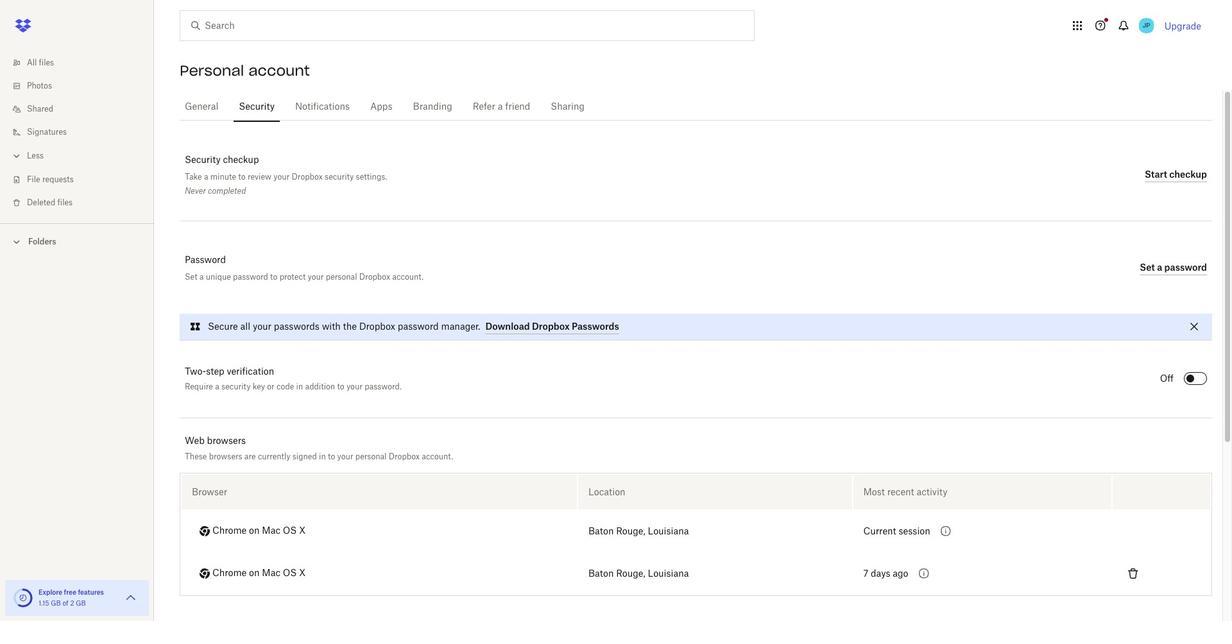 Task type: locate. For each thing, give the bounding box(es) containing it.
password
[[185, 256, 226, 265]]

code
[[277, 383, 294, 390]]

1 vertical spatial security
[[221, 383, 251, 390]]

apps
[[370, 103, 392, 112]]

browsers left are
[[209, 452, 242, 461]]

0 vertical spatial baton
[[588, 527, 614, 536]]

1 vertical spatial personal
[[355, 452, 387, 461]]

start checkup
[[1145, 168, 1207, 179]]

1 gb from the left
[[51, 601, 61, 607]]

2 baton rouge, louisiana from the top
[[588, 570, 689, 579]]

photos link
[[10, 74, 154, 98]]

0 horizontal spatial security
[[221, 383, 251, 390]]

your right review
[[274, 172, 290, 182]]

security checkup
[[185, 156, 259, 165]]

1 horizontal spatial password
[[398, 322, 439, 331]]

0 vertical spatial baton rouge, louisiana
[[588, 527, 689, 536]]

most
[[863, 486, 885, 497]]

a inside the take a minute to review your dropbox security settings. never completed
[[204, 172, 208, 182]]

take
[[185, 172, 202, 182]]

password inside 'button'
[[1164, 261, 1207, 272]]

signed
[[292, 452, 317, 461]]

1 vertical spatial mac
[[262, 569, 280, 578]]

gb right 2
[[76, 601, 86, 607]]

set for set a unique password to protect your personal dropbox account.
[[185, 272, 197, 282]]

1 horizontal spatial checkup
[[1169, 168, 1207, 179]]

security inside tab
[[239, 103, 275, 112]]

rouge,
[[616, 527, 645, 536], [616, 570, 645, 579]]

os for 7
[[283, 569, 297, 578]]

1 x from the top
[[299, 527, 306, 536]]

1 vertical spatial security
[[185, 156, 221, 165]]

checkup
[[223, 156, 259, 165], [1169, 168, 1207, 179]]

chrome for current session
[[212, 527, 247, 536]]

dropbox inside secure all your passwords with the dropbox password manager. download dropbox passwords
[[359, 322, 395, 331]]

0 vertical spatial chrome on mac os x
[[212, 527, 306, 536]]

files
[[39, 59, 54, 67], [57, 199, 73, 207]]

security down verification
[[221, 383, 251, 390]]

security inside two-step verification require a security key or code in addition to your password.
[[221, 383, 251, 390]]

files for deleted files
[[57, 199, 73, 207]]

require
[[185, 383, 213, 390]]

apps tab
[[365, 92, 398, 123]]

set
[[1140, 261, 1155, 272], [185, 272, 197, 282]]

mac for current session
[[262, 527, 280, 536]]

gb left the of
[[51, 601, 61, 607]]

1 horizontal spatial security
[[325, 172, 354, 182]]

secure all your passwords with the dropbox password manager. download dropbox passwords
[[208, 321, 619, 331]]

2 horizontal spatial password
[[1164, 261, 1207, 272]]

0 vertical spatial x
[[299, 527, 306, 536]]

a inside 'button'
[[1157, 261, 1162, 272]]

list
[[0, 44, 154, 223]]

2 chrome on mac os x from the top
[[212, 569, 306, 578]]

0 horizontal spatial files
[[39, 59, 54, 67]]

0 horizontal spatial gb
[[51, 601, 61, 607]]

files for all files
[[39, 59, 54, 67]]

all
[[240, 322, 250, 331]]

to inside 'web browsers these browsers are currently signed in to your personal dropbox account.'
[[328, 452, 335, 461]]

checkup for start checkup
[[1169, 168, 1207, 179]]

2
[[70, 601, 74, 607]]

0 horizontal spatial checkup
[[223, 156, 259, 165]]

1 horizontal spatial security
[[239, 103, 275, 112]]

chrome
[[212, 527, 247, 536], [212, 569, 247, 578]]

security left "settings." at top
[[325, 172, 354, 182]]

security down personal account
[[239, 103, 275, 112]]

1 vertical spatial account.
[[422, 452, 453, 461]]

on
[[249, 527, 260, 536], [249, 569, 260, 578]]

chrome on mac os x
[[212, 527, 306, 536], [212, 569, 306, 578]]

2 x from the top
[[299, 569, 306, 578]]

to inside two-step verification require a security key or code in addition to your password.
[[337, 383, 344, 390]]

0 horizontal spatial security
[[185, 156, 221, 165]]

0 vertical spatial chrome
[[212, 527, 247, 536]]

0 vertical spatial on
[[249, 527, 260, 536]]

chrome for 7 days ago
[[212, 569, 247, 578]]

your
[[274, 172, 290, 182], [308, 272, 324, 282], [253, 322, 271, 331], [346, 383, 363, 390], [337, 452, 353, 461]]

baton rouge, louisiana
[[588, 527, 689, 536], [588, 570, 689, 579]]

Search text field
[[205, 19, 728, 33]]

x for 7 days ago
[[299, 569, 306, 578]]

x for current session
[[299, 527, 306, 536]]

in inside 'web browsers these browsers are currently signed in to your personal dropbox account.'
[[319, 452, 326, 461]]

most recent activity
[[863, 486, 947, 497]]

in
[[296, 383, 303, 390], [319, 452, 326, 461]]

a for friend
[[498, 103, 503, 112]]

account.
[[392, 272, 424, 282], [422, 452, 453, 461]]

download dropbox passwords button
[[485, 319, 619, 334]]

1 vertical spatial x
[[299, 569, 306, 578]]

a inside two-step verification require a security key or code in addition to your password.
[[215, 383, 219, 390]]

or
[[267, 383, 274, 390]]

on for current session
[[249, 527, 260, 536]]

to right addition
[[337, 383, 344, 390]]

in right "code"
[[296, 383, 303, 390]]

2 gb from the left
[[76, 601, 86, 607]]

tab list
[[180, 90, 1212, 123]]

1 vertical spatial chrome
[[212, 569, 247, 578]]

file
[[27, 176, 40, 184]]

end session element
[[1113, 475, 1210, 510]]

2 on from the top
[[249, 569, 260, 578]]

1 horizontal spatial in
[[319, 452, 326, 461]]

louisiana
[[648, 527, 689, 536], [648, 570, 689, 579]]

checkup inside button
[[1169, 168, 1207, 179]]

rouge, for 7 days ago
[[616, 570, 645, 579]]

browsers
[[207, 435, 246, 446], [209, 452, 242, 461]]

0 vertical spatial security
[[325, 172, 354, 182]]

1 chrome on mac os x from the top
[[212, 527, 306, 536]]

1 vertical spatial louisiana
[[648, 570, 689, 579]]

to
[[238, 172, 246, 182], [270, 272, 277, 282], [337, 383, 344, 390], [328, 452, 335, 461]]

your inside two-step verification require a security key or code in addition to your password.
[[346, 383, 363, 390]]

0 vertical spatial os
[[283, 527, 297, 536]]

baton
[[588, 527, 614, 536], [588, 570, 614, 579]]

1 chrome from the top
[[212, 527, 247, 536]]

0 vertical spatial security
[[239, 103, 275, 112]]

1 rouge, from the top
[[616, 527, 645, 536]]

folders button
[[0, 232, 154, 251]]

to left review
[[238, 172, 246, 182]]

your left the password.
[[346, 383, 363, 390]]

1 vertical spatial on
[[249, 569, 260, 578]]

review
[[248, 172, 271, 182]]

session
[[899, 527, 930, 536]]

activity
[[917, 486, 947, 497]]

of
[[63, 601, 68, 607]]

files right the deleted
[[57, 199, 73, 207]]

0 vertical spatial files
[[39, 59, 54, 67]]

in inside two-step verification require a security key or code in addition to your password.
[[296, 383, 303, 390]]

key
[[253, 383, 265, 390]]

0 vertical spatial checkup
[[223, 156, 259, 165]]

1 baton rouge, louisiana from the top
[[588, 527, 689, 536]]

to right signed
[[328, 452, 335, 461]]

account
[[249, 62, 310, 80]]

1 vertical spatial baton
[[588, 570, 614, 579]]

1 vertical spatial chrome on mac os x
[[212, 569, 306, 578]]

set a password
[[1140, 261, 1207, 272]]

with
[[322, 322, 341, 331]]

shared link
[[10, 98, 154, 121]]

less image
[[10, 150, 23, 162]]

file requests link
[[10, 168, 154, 191]]

2 chrome from the top
[[212, 569, 247, 578]]

1 vertical spatial in
[[319, 452, 326, 461]]

mac for 7 days ago
[[262, 569, 280, 578]]

1 mac from the top
[[262, 527, 280, 536]]

general tab
[[180, 92, 224, 123]]

1 vertical spatial files
[[57, 199, 73, 207]]

password
[[1164, 261, 1207, 272], [233, 272, 268, 282], [398, 322, 439, 331]]

0 horizontal spatial password
[[233, 272, 268, 282]]

security up 'take'
[[185, 156, 221, 165]]

files right all
[[39, 59, 54, 67]]

security tab
[[234, 92, 280, 123]]

1 os from the top
[[283, 527, 297, 536]]

all
[[27, 59, 37, 67]]

files inside the deleted files link
[[57, 199, 73, 207]]

your right signed
[[337, 452, 353, 461]]

personal
[[326, 272, 357, 282], [355, 452, 387, 461]]

list containing all files
[[0, 44, 154, 223]]

mac
[[262, 527, 280, 536], [262, 569, 280, 578]]

1 on from the top
[[249, 527, 260, 536]]

gb
[[51, 601, 61, 607], [76, 601, 86, 607]]

2 louisiana from the top
[[648, 570, 689, 579]]

security
[[239, 103, 275, 112], [185, 156, 221, 165]]

2 rouge, from the top
[[616, 570, 645, 579]]

7 days ago
[[863, 570, 908, 579]]

your right all
[[253, 322, 271, 331]]

checkup up minute in the top left of the page
[[223, 156, 259, 165]]

browsers up are
[[207, 435, 246, 446]]

all files link
[[10, 51, 154, 74]]

0 vertical spatial account.
[[392, 272, 424, 282]]

all files
[[27, 59, 54, 67]]

checkup right start
[[1169, 168, 1207, 179]]

a inside tab
[[498, 103, 503, 112]]

passwords
[[572, 321, 619, 331]]

security for security
[[239, 103, 275, 112]]

set inside set a password 'button'
[[1140, 261, 1155, 272]]

2 mac from the top
[[262, 569, 280, 578]]

1 horizontal spatial set
[[1140, 261, 1155, 272]]

x
[[299, 527, 306, 536], [299, 569, 306, 578]]

1 louisiana from the top
[[648, 527, 689, 536]]

1 vertical spatial rouge,
[[616, 570, 645, 579]]

security for security checkup
[[185, 156, 221, 165]]

0 vertical spatial in
[[296, 383, 303, 390]]

folders
[[28, 237, 56, 246]]

0 vertical spatial rouge,
[[616, 527, 645, 536]]

are
[[244, 452, 256, 461]]

1 vertical spatial os
[[283, 569, 297, 578]]

1 horizontal spatial files
[[57, 199, 73, 207]]

0 horizontal spatial in
[[296, 383, 303, 390]]

to left protect
[[270, 272, 277, 282]]

chrome on mac os x for current session
[[212, 527, 306, 536]]

0 vertical spatial personal
[[326, 272, 357, 282]]

1 horizontal spatial gb
[[76, 601, 86, 607]]

a for minute
[[204, 172, 208, 182]]

1 vertical spatial checkup
[[1169, 168, 1207, 179]]

in right signed
[[319, 452, 326, 461]]

settings.
[[356, 172, 387, 182]]

1 baton from the top
[[588, 527, 614, 536]]

baton rouge, louisiana for 7 days ago
[[588, 570, 689, 579]]

features
[[78, 588, 104, 596]]

refer a friend tab
[[468, 92, 535, 123]]

branding tab
[[408, 92, 457, 123]]

2 os from the top
[[283, 569, 297, 578]]

0 vertical spatial mac
[[262, 527, 280, 536]]

1 vertical spatial baton rouge, louisiana
[[588, 570, 689, 579]]

0 vertical spatial louisiana
[[648, 527, 689, 536]]

step
[[206, 367, 224, 376]]

0 horizontal spatial set
[[185, 272, 197, 282]]

1 vertical spatial browsers
[[209, 452, 242, 461]]

2 baton from the top
[[588, 570, 614, 579]]

files inside all files link
[[39, 59, 54, 67]]



Task type: vqa. For each thing, say whether or not it's contained in the screenshot.
Close button
no



Task type: describe. For each thing, give the bounding box(es) containing it.
your right protect
[[308, 272, 324, 282]]

dropbox inside 'web browsers these browsers are currently signed in to your personal dropbox account.'
[[389, 452, 420, 461]]

two-
[[185, 367, 206, 376]]

start checkup button
[[1145, 167, 1207, 182]]

set a unique password to protect your personal dropbox account.
[[185, 272, 424, 282]]

photos
[[27, 82, 52, 90]]

the
[[343, 322, 357, 331]]

explore
[[39, 588, 62, 596]]

browser
[[192, 486, 227, 497]]

protect
[[280, 272, 306, 282]]

your inside 'web browsers these browsers are currently signed in to your personal dropbox account.'
[[337, 452, 353, 461]]

download dropbox passwords alert
[[180, 314, 1212, 340]]

addition
[[305, 383, 335, 390]]

verification
[[227, 367, 274, 376]]

personal
[[180, 62, 244, 80]]

baton rouge, louisiana for current session
[[588, 527, 689, 536]]

1.15
[[39, 601, 49, 607]]

start
[[1145, 168, 1167, 179]]

0 vertical spatial browsers
[[207, 435, 246, 446]]

deleted
[[27, 199, 55, 207]]

your inside secure all your passwords with the dropbox password manager. download dropbox passwords
[[253, 322, 271, 331]]

account. inside 'web browsers these browsers are currently signed in to your personal dropbox account.'
[[422, 452, 453, 461]]

sharing
[[551, 103, 585, 112]]

file requests
[[27, 176, 74, 184]]

deleted files
[[27, 199, 73, 207]]

free
[[64, 588, 76, 596]]

current session
[[863, 527, 930, 536]]

upgrade
[[1164, 20, 1201, 31]]

signatures link
[[10, 121, 154, 144]]

two-step verification require a security key or code in addition to your password.
[[185, 367, 402, 390]]

completed
[[208, 186, 246, 196]]

deleted files link
[[10, 191, 154, 214]]

currently
[[258, 452, 290, 461]]

personal account
[[180, 62, 310, 80]]

general
[[185, 103, 218, 112]]

quota usage element
[[13, 588, 33, 608]]

baton for 7 days ago
[[588, 570, 614, 579]]

a for unique
[[199, 272, 204, 282]]

tab list containing general
[[180, 90, 1212, 123]]

password inside secure all your passwords with the dropbox password manager. download dropbox passwords
[[398, 322, 439, 331]]

never
[[185, 186, 206, 196]]

your inside the take a minute to review your dropbox security settings. never completed
[[274, 172, 290, 182]]

these
[[185, 452, 207, 461]]

download
[[485, 321, 530, 331]]

refer
[[473, 103, 495, 112]]

ago
[[893, 570, 908, 579]]

days
[[871, 570, 890, 579]]

set a password button
[[1140, 260, 1207, 275]]

baton for current session
[[588, 527, 614, 536]]

checkup for security checkup
[[223, 156, 259, 165]]

web browsers these browsers are currently signed in to your personal dropbox account.
[[185, 435, 453, 461]]

dropbox image
[[10, 13, 36, 39]]

rouge, for current session
[[616, 527, 645, 536]]

password.
[[365, 383, 402, 390]]

explore free features 1.15 gb of 2 gb
[[39, 588, 104, 607]]

dropboxpasswordsline image
[[187, 319, 203, 334]]

chrome on mac os x for 7 days ago
[[212, 569, 306, 578]]

requests
[[42, 176, 74, 184]]

off
[[1160, 374, 1174, 383]]

dropbox inside the take a minute to review your dropbox security settings. never completed
[[292, 172, 323, 182]]

louisiana for current session
[[648, 527, 689, 536]]

a for password
[[1157, 261, 1162, 272]]

passwords
[[274, 322, 319, 331]]

secure
[[208, 322, 238, 331]]

upgrade link
[[1164, 20, 1201, 31]]

current
[[863, 527, 896, 536]]

sharing tab
[[546, 92, 590, 123]]

less
[[27, 152, 44, 160]]

security inside the take a minute to review your dropbox security settings. never completed
[[325, 172, 354, 182]]

unique
[[206, 272, 231, 282]]

web
[[185, 435, 205, 446]]

jp button
[[1136, 15, 1157, 36]]

minute
[[210, 172, 236, 182]]

to inside the take a minute to review your dropbox security settings. never completed
[[238, 172, 246, 182]]

refer a friend
[[473, 103, 530, 112]]

manager.
[[441, 322, 480, 331]]

jp
[[1143, 21, 1150, 30]]

take a minute to review your dropbox security settings. never completed
[[185, 172, 387, 196]]

shared
[[27, 105, 53, 113]]

friend
[[505, 103, 530, 112]]

on for 7 days ago
[[249, 569, 260, 578]]

notifications tab
[[290, 92, 355, 123]]

louisiana for 7 days ago
[[648, 570, 689, 579]]

location
[[588, 486, 625, 497]]

signatures
[[27, 128, 67, 136]]

set for set a password
[[1140, 261, 1155, 272]]

7
[[863, 570, 868, 579]]

branding
[[413, 103, 452, 112]]

personal inside 'web browsers these browsers are currently signed in to your personal dropbox account.'
[[355, 452, 387, 461]]

recent
[[887, 486, 914, 497]]

notifications
[[295, 103, 350, 112]]

os for current
[[283, 527, 297, 536]]



